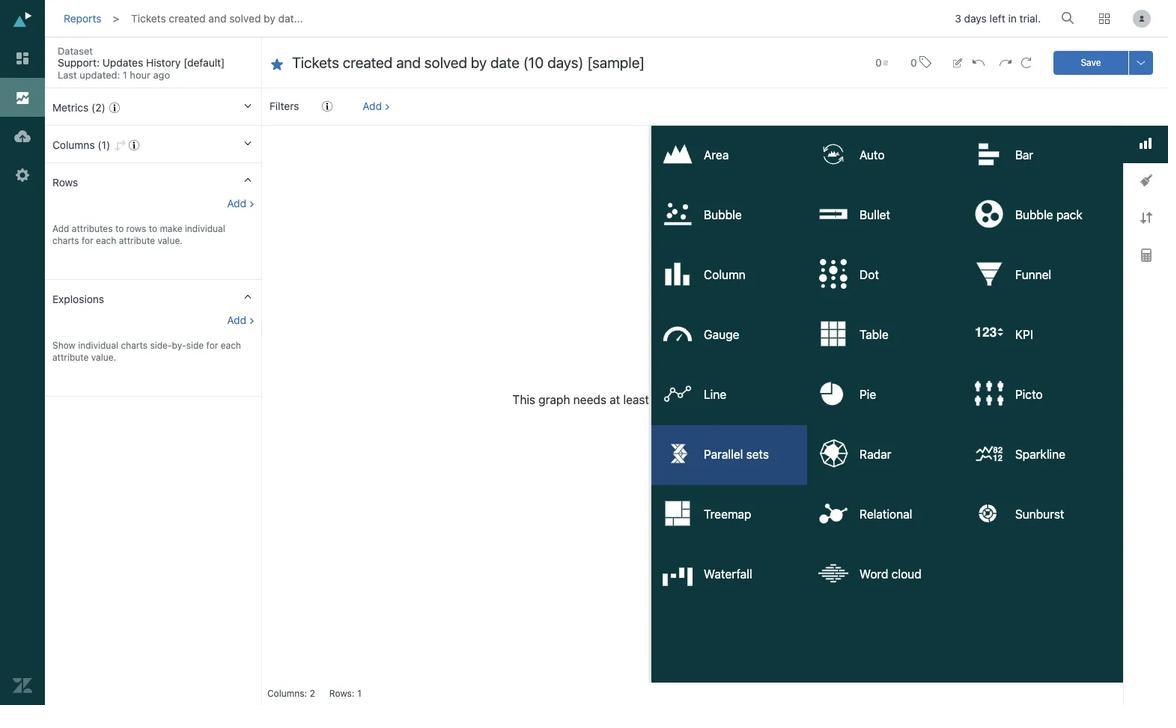 Task type: locate. For each thing, give the bounding box(es) containing it.
charts left side-
[[121, 340, 148, 351]]

in
[[1008, 12, 1017, 25]]

calc image
[[1141, 249, 1151, 262]]

add inside the add attributes to rows to make individual charts for each attribute value.
[[52, 223, 69, 234]]

individual
[[185, 223, 225, 234], [78, 340, 118, 351]]

1 vertical spatial attribute
[[52, 352, 89, 363]]

datasets image
[[13, 127, 32, 146]]

dot
[[860, 268, 879, 282]]

table
[[860, 328, 889, 342]]

0 horizontal spatial for
[[82, 235, 93, 246]]

waterfall
[[704, 568, 752, 581]]

1 vertical spatial for
[[206, 340, 218, 351]]

1 vertical spatial each
[[221, 340, 241, 351]]

1
[[123, 69, 127, 81], [357, 688, 361, 699]]

columns:
[[267, 688, 307, 699]]

dat...
[[278, 12, 303, 25]]

1 horizontal spatial to
[[149, 223, 157, 234]]

reports image
[[13, 88, 32, 107]]

0 horizontal spatial charts
[[52, 235, 79, 246]]

1 left hour at the left of page
[[123, 69, 127, 81]]

1 vertical spatial charts
[[121, 340, 148, 351]]

1 horizontal spatial 0
[[911, 56, 917, 69]]

individual right "show"
[[78, 340, 118, 351]]

1 vertical spatial value.
[[91, 352, 116, 363]]

to
[[115, 223, 124, 234], [149, 223, 157, 234]]

1 right rows:
[[357, 688, 361, 699]]

1 horizontal spatial charts
[[121, 340, 148, 351]]

0 horizontal spatial each
[[96, 235, 116, 246]]

make
[[160, 223, 182, 234]]

1 to from the left
[[115, 223, 124, 234]]

value. down explosions
[[91, 352, 116, 363]]

0 right 0 popup button
[[911, 56, 917, 69]]

add
[[363, 100, 382, 112], [227, 197, 246, 210], [52, 223, 69, 234], [227, 314, 246, 326]]

0 for 0 popup button
[[875, 56, 882, 69]]

0 vertical spatial each
[[96, 235, 116, 246]]

individual inside the add attributes to rows to make individual charts for each attribute value.
[[185, 223, 225, 234]]

1 horizontal spatial each
[[221, 340, 241, 351]]

0 inside 0 button
[[911, 56, 917, 69]]

tickets
[[131, 12, 166, 25]]

bubble left pack
[[1015, 208, 1053, 222]]

attribute down "show"
[[52, 352, 89, 363]]

bubble
[[704, 208, 742, 222], [1015, 208, 1053, 222]]

attribute inside show individual charts side-by-side for each attribute value.
[[52, 352, 89, 363]]

other options image
[[1135, 57, 1147, 69]]

attribute
[[119, 235, 155, 246], [52, 352, 89, 363]]

0 vertical spatial 1
[[123, 69, 127, 81]]

each inside show individual charts side-by-side for each attribute value.
[[221, 340, 241, 351]]

tickets created and solved by dat...
[[131, 12, 303, 25]]

1 horizontal spatial value.
[[158, 235, 183, 246]]

0 horizontal spatial attribute
[[52, 352, 89, 363]]

to left "rows"
[[115, 223, 124, 234]]

days
[[964, 12, 987, 25]]

open in-app guide image right (2)
[[109, 103, 120, 113]]

attribute down "rows"
[[119, 235, 155, 246]]

zendesk products image
[[1099, 13, 1110, 24]]

history
[[146, 56, 181, 69]]

[default]
[[184, 56, 225, 69]]

trial.
[[1020, 12, 1041, 25]]

0 left 0 button
[[875, 56, 882, 69]]

to right "rows"
[[149, 223, 157, 234]]

open in-app guide image right filters
[[322, 101, 332, 112]]

zendesk image
[[13, 676, 32, 696]]

1 horizontal spatial individual
[[185, 223, 225, 234]]

Search... field
[[1064, 7, 1079, 29]]

each right 'side'
[[221, 340, 241, 351]]

1 bubble from the left
[[704, 208, 742, 222]]

dataset support: updates history [default] last updated: 1 hour ago
[[58, 45, 225, 81]]

value. inside the add attributes to rows to make individual charts for each attribute value.
[[158, 235, 183, 246]]

1 0 from the left
[[875, 56, 882, 69]]

0 horizontal spatial individual
[[78, 340, 118, 351]]

created
[[169, 12, 206, 25]]

for
[[82, 235, 93, 246], [206, 340, 218, 351]]

for right 'side'
[[206, 340, 218, 351]]

sets
[[746, 448, 769, 461]]

open in-app guide image
[[322, 101, 332, 112], [109, 103, 120, 113]]

charts inside the add attributes to rows to make individual charts for each attribute value.
[[52, 235, 79, 246]]

parallel
[[704, 448, 743, 461]]

explosions
[[52, 293, 104, 306]]

0 vertical spatial for
[[82, 235, 93, 246]]

for down attributes at left top
[[82, 235, 93, 246]]

1 horizontal spatial attribute
[[119, 235, 155, 246]]

rows:
[[329, 688, 354, 699]]

0 inside 0 popup button
[[875, 56, 882, 69]]

bubble pack
[[1015, 208, 1083, 222]]

1 horizontal spatial for
[[206, 340, 218, 351]]

2 0 from the left
[[911, 56, 917, 69]]

column
[[704, 268, 746, 282]]

0 horizontal spatial value.
[[91, 352, 116, 363]]

rows: 1
[[329, 688, 361, 699]]

dashboard image
[[13, 49, 32, 68]]

0 vertical spatial individual
[[185, 223, 225, 234]]

None text field
[[292, 53, 845, 73]]

1 inside dataset support: updates history [default] last updated: 1 hour ago
[[123, 69, 127, 81]]

area
[[704, 148, 729, 162]]

2 bubble from the left
[[1015, 208, 1053, 222]]

individual right make
[[185, 223, 225, 234]]

0 vertical spatial value.
[[158, 235, 183, 246]]

each down attributes at left top
[[96, 235, 116, 246]]

bubble up "column"
[[704, 208, 742, 222]]

charts down attributes at left top
[[52, 235, 79, 246]]

last
[[58, 69, 77, 81]]

value.
[[158, 235, 183, 246], [91, 352, 116, 363]]

3 days left in trial.
[[955, 12, 1041, 25]]

save group
[[1054, 51, 1153, 75]]

value. down make
[[158, 235, 183, 246]]

1 horizontal spatial bubble
[[1015, 208, 1053, 222]]

attributes
[[72, 223, 113, 234]]

0 horizontal spatial to
[[115, 223, 124, 234]]

gauge
[[704, 328, 739, 342]]

1 horizontal spatial 1
[[357, 688, 361, 699]]

sparkline
[[1015, 448, 1066, 461]]

2 to from the left
[[149, 223, 157, 234]]

pack
[[1056, 208, 1083, 222]]

columns: 2
[[267, 688, 315, 699]]

solved
[[229, 12, 261, 25]]

individual inside show individual charts side-by-side for each attribute value.
[[78, 340, 118, 351]]

0 vertical spatial attribute
[[119, 235, 155, 246]]

0 horizontal spatial bubble
[[704, 208, 742, 222]]

1 horizontal spatial open in-app guide image
[[322, 101, 332, 112]]

1 vertical spatial individual
[[78, 340, 118, 351]]

0 horizontal spatial 1
[[123, 69, 127, 81]]

radar
[[860, 448, 891, 461]]

auto
[[860, 148, 885, 162]]

relational
[[860, 508, 912, 521]]

0 vertical spatial charts
[[52, 235, 79, 246]]

charts
[[52, 235, 79, 246], [121, 340, 148, 351]]

0 horizontal spatial 0
[[875, 56, 882, 69]]

kpi
[[1015, 328, 1033, 342]]

side
[[186, 340, 204, 351]]

save button
[[1054, 51, 1129, 75]]

(2)
[[91, 101, 105, 114]]

0
[[875, 56, 882, 69], [911, 56, 917, 69]]

each
[[96, 235, 116, 246], [221, 340, 241, 351]]

sunburst
[[1015, 508, 1064, 521]]



Task type: vqa. For each thing, say whether or not it's contained in the screenshot.
the left FOR
yes



Task type: describe. For each thing, give the bounding box(es) containing it.
and
[[208, 12, 227, 25]]

combined shape image
[[1140, 175, 1152, 187]]

ago
[[153, 69, 170, 81]]

reports
[[64, 12, 101, 25]]

line
[[704, 388, 727, 401]]

word
[[860, 568, 888, 581]]

bullet
[[860, 208, 890, 222]]

funnel
[[1015, 268, 1052, 282]]

side-
[[150, 340, 172, 351]]

open in-app guide image
[[129, 140, 139, 151]]

dataset
[[58, 45, 93, 57]]

3
[[955, 12, 961, 25]]

show individual charts side-by-side for each attribute value.
[[52, 340, 241, 363]]

hour
[[130, 69, 150, 81]]

arrows image
[[1140, 212, 1152, 224]]

attribute inside the add attributes to rows to make individual charts for each attribute value.
[[119, 235, 155, 246]]

for inside the add attributes to rows to make individual charts for each attribute value.
[[82, 235, 93, 246]]

show
[[52, 340, 76, 351]]

graph image
[[1140, 138, 1152, 149]]

treemap
[[704, 508, 751, 521]]

bar
[[1015, 148, 1034, 162]]

rows
[[52, 176, 78, 189]]

save
[[1081, 57, 1101, 68]]

charts inside show individual charts side-by-side for each attribute value.
[[121, 340, 148, 351]]

(1)
[[98, 139, 110, 151]]

0 button
[[904, 46, 938, 79]]

updates
[[102, 56, 143, 69]]

0 for 0 button
[[911, 56, 917, 69]]

by
[[264, 12, 275, 25]]

cloud
[[892, 568, 922, 581]]

left
[[990, 12, 1005, 25]]

0 button
[[869, 48, 895, 78]]

word cloud
[[860, 568, 922, 581]]

rows
[[126, 223, 146, 234]]

parallel sets
[[704, 448, 769, 461]]

metrics (2)
[[52, 101, 105, 114]]

updated:
[[80, 69, 120, 81]]

bubble for bubble
[[704, 208, 742, 222]]

columns (1)
[[52, 139, 110, 151]]

1 vertical spatial 1
[[357, 688, 361, 699]]

metrics
[[52, 101, 89, 114]]

picto
[[1015, 388, 1043, 401]]

arrow right14 image
[[249, 49, 262, 62]]

add attributes to rows to make individual charts for each attribute value.
[[52, 223, 225, 246]]

filters
[[270, 100, 299, 112]]

admin image
[[13, 165, 32, 185]]

value. inside show individual charts side-by-side for each attribute value.
[[91, 352, 116, 363]]

each inside the add attributes to rows to make individual charts for each attribute value.
[[96, 235, 116, 246]]

for inside show individual charts side-by-side for each attribute value.
[[206, 340, 218, 351]]

columns
[[52, 139, 95, 151]]

0 horizontal spatial open in-app guide image
[[109, 103, 120, 113]]

pie
[[860, 388, 876, 401]]

2
[[310, 688, 315, 699]]

bubble for bubble pack
[[1015, 208, 1053, 222]]

support:
[[58, 56, 100, 69]]

by-
[[172, 340, 186, 351]]



